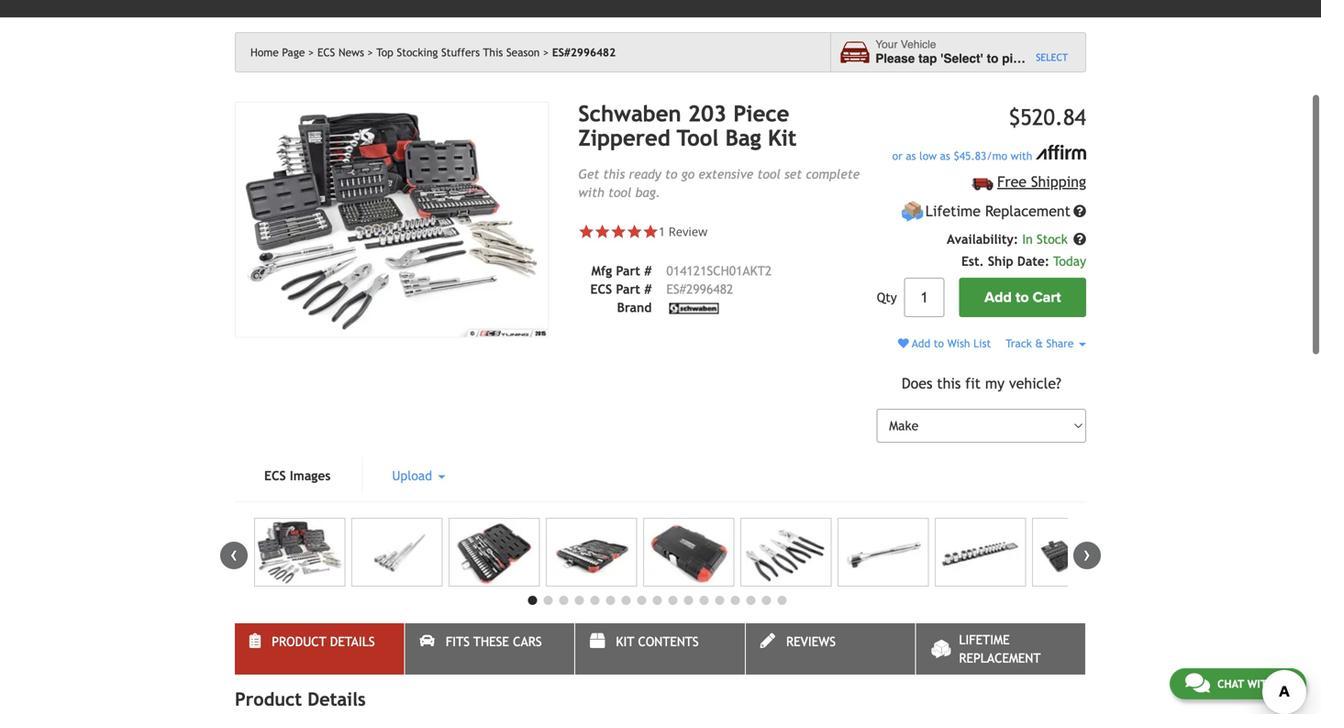 Task type: locate. For each thing, give the bounding box(es) containing it.
with right /mo
[[1011, 149, 1033, 162]]

question circle image down shipping
[[1074, 205, 1087, 218]]

#
[[644, 264, 652, 278], [644, 282, 652, 297]]

kit contents
[[616, 635, 699, 650]]

question circle image for in stock
[[1074, 233, 1087, 246]]

2 horizontal spatial ecs
[[591, 282, 612, 297]]

ecs down mfg
[[591, 282, 612, 297]]

1 horizontal spatial tool
[[758, 167, 781, 182]]

kit
[[768, 125, 797, 151], [616, 635, 635, 650]]

2 star image from the left
[[643, 224, 659, 240]]

lifetime replacement
[[926, 203, 1071, 220], [959, 633, 1041, 666]]

0 vertical spatial lifetime
[[926, 203, 981, 220]]

tool left bag.
[[608, 185, 632, 200]]

# up es# 2996482 brand
[[644, 264, 652, 278]]

stock
[[1037, 232, 1068, 247]]

0 horizontal spatial as
[[906, 149, 916, 162]]

star image up 'mfg part #'
[[611, 224, 627, 240]]

0 horizontal spatial star image
[[595, 224, 611, 240]]

date:
[[1018, 254, 1050, 269]]

kit left contents
[[616, 635, 635, 650]]

star image left review
[[643, 224, 659, 240]]

2 # from the top
[[644, 282, 652, 297]]

star image up mfg
[[595, 224, 611, 240]]

free
[[998, 174, 1027, 191]]

0 vertical spatial replacement
[[985, 203, 1071, 220]]

with down get
[[579, 185, 605, 200]]

None text field
[[905, 278, 945, 318]]

1 vertical spatial product
[[235, 689, 302, 711]]

1 vertical spatial this
[[937, 376, 961, 392]]

1 horizontal spatial as
[[940, 149, 951, 162]]

1 vertical spatial #
[[644, 282, 652, 297]]

schwaben
[[579, 101, 682, 127]]

est.
[[962, 254, 984, 269]]

this for does
[[937, 376, 961, 392]]

ecs inside 014121sch01akt2 ecs part #
[[591, 282, 612, 297]]

as right or
[[906, 149, 916, 162]]

as
[[906, 149, 916, 162], [940, 149, 951, 162]]

'select'
[[941, 51, 984, 66]]

to left the pick
[[987, 51, 999, 66]]

0 vertical spatial tool
[[758, 167, 781, 182]]

1 star image from the left
[[595, 224, 611, 240]]

# up brand
[[644, 282, 652, 297]]

520.84
[[1021, 105, 1087, 130]]

est. ship date: today
[[962, 254, 1087, 269]]

2 vertical spatial ecs
[[264, 469, 286, 484]]

1 horizontal spatial ecs
[[317, 46, 335, 59]]

kit up set
[[768, 125, 797, 151]]

star image left 1
[[627, 224, 643, 240]]

tool
[[677, 125, 719, 151]]

0 vertical spatial #
[[644, 264, 652, 278]]

0 vertical spatial with
[[1011, 149, 1033, 162]]

2 horizontal spatial with
[[1248, 678, 1275, 691]]

1 vertical spatial lifetime
[[959, 633, 1010, 648]]

1 horizontal spatial with
[[1011, 149, 1033, 162]]

this inside get this ready to go extensive tool set complete with tool bag.
[[603, 167, 625, 182]]

does this fit my vehicle?
[[902, 376, 1062, 392]]

‹
[[230, 542, 238, 567]]

0 vertical spatial kit
[[768, 125, 797, 151]]

to left wish
[[934, 337, 944, 350]]

to left cart
[[1016, 289, 1029, 307]]

question circle image
[[1074, 205, 1087, 218], [1074, 233, 1087, 246]]

mfg
[[592, 264, 612, 278]]

cars
[[513, 635, 542, 650]]

vehicle
[[1041, 51, 1084, 66]]

2 vertical spatial with
[[1248, 678, 1275, 691]]

1 vertical spatial question circle image
[[1074, 233, 1087, 246]]

fits these cars
[[446, 635, 542, 650]]

bag.
[[636, 185, 661, 200]]

product
[[272, 635, 326, 650], [235, 689, 302, 711]]

top stocking stuffers this season
[[377, 46, 540, 59]]

piece
[[734, 101, 790, 127]]

1 horizontal spatial add
[[985, 289, 1012, 307]]

vehicle?
[[1009, 376, 1062, 392]]

this
[[603, 167, 625, 182], [937, 376, 961, 392]]

0 vertical spatial ecs
[[317, 46, 335, 59]]

add right heart icon
[[912, 337, 931, 350]]

get
[[579, 167, 600, 182]]

0 horizontal spatial add
[[912, 337, 931, 350]]

review
[[669, 223, 708, 240]]

1 # from the top
[[644, 264, 652, 278]]

these
[[474, 635, 509, 650]]

chat with us link
[[1170, 669, 1307, 700]]

1 vertical spatial ecs
[[591, 282, 612, 297]]

1 vertical spatial with
[[579, 185, 605, 200]]

in
[[1023, 232, 1033, 247]]

comments image
[[1186, 673, 1210, 695]]

add down ship
[[985, 289, 1012, 307]]

this right get
[[603, 167, 625, 182]]

replacement
[[985, 203, 1071, 220], [959, 652, 1041, 666]]

or
[[893, 149, 903, 162]]

star image
[[579, 224, 595, 240], [611, 224, 627, 240], [627, 224, 643, 240]]

question circle image up today at the top
[[1074, 233, 1087, 246]]

add to wish list link
[[898, 337, 991, 350]]

home
[[251, 46, 279, 59]]

fits
[[446, 635, 470, 650]]

extensive
[[699, 167, 754, 182]]

page
[[282, 46, 305, 59]]

0 vertical spatial question circle image
[[1074, 205, 1087, 218]]

add to cart button
[[960, 278, 1087, 318]]

this product is lifetime replacement eligible image
[[901, 200, 924, 223]]

or as low as $45.83/mo with  - affirm financing (opens in modal) element
[[877, 145, 1087, 164]]

chat
[[1218, 678, 1245, 691]]

0 horizontal spatial with
[[579, 185, 605, 200]]

with left us
[[1248, 678, 1275, 691]]

as left $
[[940, 149, 951, 162]]

star image up mfg
[[579, 224, 595, 240]]

1 horizontal spatial this
[[937, 376, 961, 392]]

1
[[659, 223, 666, 240]]

product details
[[272, 635, 375, 650], [235, 689, 366, 711]]

this for get
[[603, 167, 625, 182]]

ecs left news
[[317, 46, 335, 59]]

1 question circle image from the top
[[1074, 205, 1087, 218]]

this left fit
[[937, 376, 961, 392]]

kit contents link
[[576, 624, 745, 675]]

1 vertical spatial tool
[[608, 185, 632, 200]]

us
[[1278, 678, 1291, 691]]

mfg part #
[[592, 264, 652, 278]]

0 horizontal spatial this
[[603, 167, 625, 182]]

0 horizontal spatial ecs
[[264, 469, 286, 484]]

1 horizontal spatial kit
[[768, 125, 797, 151]]

0 vertical spatial part
[[616, 264, 641, 278]]

star image
[[595, 224, 611, 240], [643, 224, 659, 240]]

tool
[[758, 167, 781, 182], [608, 185, 632, 200]]

product details link
[[235, 624, 404, 675]]

tool left set
[[758, 167, 781, 182]]

lifetime inside lifetime replacement
[[959, 633, 1010, 648]]

a
[[1031, 51, 1038, 66]]

add inside "button"
[[985, 289, 1012, 307]]

0 vertical spatial this
[[603, 167, 625, 182]]

part up brand
[[616, 282, 641, 297]]

es#
[[667, 282, 686, 297]]

to left the go
[[665, 167, 678, 182]]

2 part from the top
[[616, 282, 641, 297]]

0 vertical spatial add
[[985, 289, 1012, 307]]

ready
[[629, 167, 661, 182]]

select
[[1036, 52, 1068, 63]]

0 vertical spatial product
[[272, 635, 326, 650]]

ecs left images
[[264, 469, 286, 484]]

# inside 014121sch01akt2 ecs part #
[[644, 282, 652, 297]]

part right mfg
[[616, 264, 641, 278]]

1 horizontal spatial star image
[[643, 224, 659, 240]]

1 vertical spatial add
[[912, 337, 931, 350]]

0 horizontal spatial tool
[[608, 185, 632, 200]]

add for add to cart
[[985, 289, 1012, 307]]

ecs news link
[[317, 46, 373, 59]]

qty
[[877, 290, 897, 305]]

tap
[[919, 51, 937, 66]]

with inside 'link'
[[1248, 678, 1275, 691]]

kit inside "schwaben 203 piece zippered tool bag kit"
[[768, 125, 797, 151]]

track & share
[[1006, 337, 1077, 350]]

home page
[[251, 46, 305, 59]]

2 question circle image from the top
[[1074, 233, 1087, 246]]

1 vertical spatial kit
[[616, 635, 635, 650]]

0 horizontal spatial kit
[[616, 635, 635, 650]]

part
[[616, 264, 641, 278], [616, 282, 641, 297]]

es#2996482 - 014121sch01akt2 - schwaben 203 piece zippered tool bag kit  - get this ready to go extensive tool set complete with tool bag. - schwaben - audi bmw volkswagen mercedes benz mini porsche image
[[235, 102, 549, 338], [254, 519, 345, 587], [351, 519, 443, 587], [449, 519, 540, 587], [546, 519, 637, 587], [643, 519, 734, 587], [741, 519, 832, 587], [838, 519, 929, 587], [935, 519, 1026, 587], [1032, 519, 1124, 587]]

zippered
[[579, 125, 671, 151]]

1 vertical spatial part
[[616, 282, 641, 297]]



Task type: vqa. For each thing, say whether or not it's contained in the screenshot.
wet
no



Task type: describe. For each thing, give the bounding box(es) containing it.
ecs images
[[264, 469, 331, 484]]

es# 2996482 brand
[[617, 282, 734, 315]]

$
[[954, 149, 960, 162]]

to inside your vehicle please tap 'select' to pick a vehicle
[[987, 51, 999, 66]]

set
[[785, 167, 802, 182]]

1 star image from the left
[[579, 224, 595, 240]]

this
[[483, 46, 503, 59]]

3 star image from the left
[[627, 224, 643, 240]]

fits these cars link
[[405, 624, 575, 675]]

complete
[[806, 167, 860, 182]]

your vehicle please tap 'select' to pick a vehicle
[[876, 38, 1084, 66]]

1 vertical spatial lifetime replacement
[[959, 633, 1041, 666]]

or as low as $ 45.83 /mo with
[[893, 149, 1036, 162]]

stocking
[[397, 46, 438, 59]]

to inside get this ready to go extensive tool set complete with tool bag.
[[665, 167, 678, 182]]

schwaben image
[[667, 303, 722, 314]]

my
[[985, 376, 1005, 392]]

2996482
[[686, 282, 734, 297]]

ship
[[988, 254, 1014, 269]]

&
[[1036, 337, 1043, 350]]

1 review link
[[659, 223, 708, 240]]

0 vertical spatial product details
[[272, 635, 375, 650]]

›
[[1084, 542, 1091, 567]]

to inside "button"
[[1016, 289, 1029, 307]]

track & share button
[[1006, 337, 1087, 350]]

ecs images link
[[235, 458, 360, 495]]

contents
[[638, 635, 699, 650]]

track
[[1006, 337, 1032, 350]]

ecs for ecs images
[[264, 469, 286, 484]]

chat with us
[[1218, 678, 1291, 691]]

select link
[[1036, 50, 1068, 65]]

203
[[688, 101, 727, 127]]

1 as from the left
[[906, 149, 916, 162]]

upload button
[[363, 458, 475, 495]]

vehicle
[[901, 38, 937, 51]]

45.83
[[960, 149, 987, 162]]

reviews
[[787, 635, 836, 650]]

go
[[681, 167, 695, 182]]

question circle image for lifetime replacement
[[1074, 205, 1087, 218]]

014121sch01akt2 ecs part #
[[591, 264, 772, 297]]

top stocking stuffers this season link
[[377, 46, 549, 59]]

2 star image from the left
[[611, 224, 627, 240]]

part inside 014121sch01akt2 ecs part #
[[616, 282, 641, 297]]

add for add to wish list
[[912, 337, 931, 350]]

lifetime replacement link
[[916, 624, 1086, 675]]

1 vertical spatial product details
[[235, 689, 366, 711]]

wish
[[948, 337, 970, 350]]

add to wish list
[[909, 337, 991, 350]]

› link
[[1074, 542, 1101, 570]]

heart image
[[898, 338, 909, 349]]

1 review
[[659, 223, 708, 240]]

add to cart
[[985, 289, 1061, 307]]

0 vertical spatial details
[[330, 635, 375, 650]]

list
[[974, 337, 991, 350]]

2 as from the left
[[940, 149, 951, 162]]

pick
[[1002, 51, 1027, 66]]

reviews link
[[746, 624, 915, 675]]

fit
[[966, 376, 981, 392]]

home page link
[[251, 46, 314, 59]]

brand
[[617, 300, 652, 315]]

images
[[290, 469, 331, 484]]

/mo
[[987, 149, 1008, 162]]

season
[[506, 46, 540, 59]]

availability: in stock
[[947, 232, 1072, 247]]

news
[[339, 46, 364, 59]]

stuffers
[[441, 46, 480, 59]]

availability:
[[947, 232, 1019, 247]]

shipping
[[1031, 174, 1087, 191]]

0 vertical spatial lifetime replacement
[[926, 203, 1071, 220]]

cart
[[1033, 289, 1061, 307]]

bag
[[726, 125, 761, 151]]

top
[[377, 46, 394, 59]]

today
[[1054, 254, 1087, 269]]

please
[[876, 51, 915, 66]]

ecs news
[[317, 46, 364, 59]]

es#2996482
[[552, 46, 616, 59]]

1 vertical spatial details
[[308, 689, 366, 711]]

share
[[1047, 337, 1074, 350]]

1 vertical spatial replacement
[[959, 652, 1041, 666]]

upload
[[392, 469, 436, 484]]

schwaben 203 piece zippered tool bag kit
[[579, 101, 797, 151]]

free shipping image
[[973, 178, 994, 190]]

get this ready to go extensive tool set complete with tool bag.
[[579, 167, 860, 200]]

with inside get this ready to go extensive tool set complete with tool bag.
[[579, 185, 605, 200]]

ecs for ecs news
[[317, 46, 335, 59]]

014121sch01akt2
[[667, 264, 772, 278]]

1 part from the top
[[616, 264, 641, 278]]



